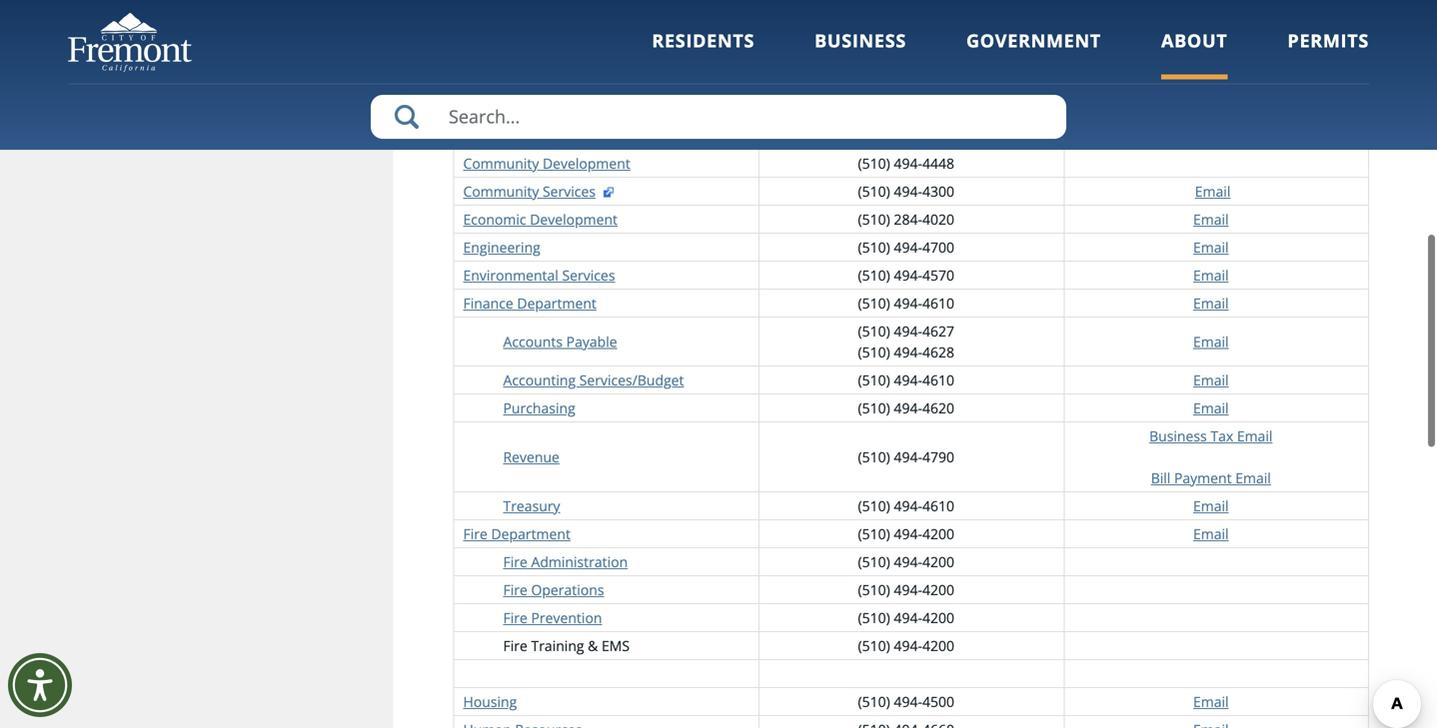 Task type: vqa. For each thing, say whether or not it's contained in the screenshot.


Task type: describe. For each thing, give the bounding box(es) containing it.
(510) 494-4790
[[858, 448, 955, 467]]

management
[[533, 49, 620, 68]]

fire prevention
[[503, 609, 602, 628]]

(510) for community development
[[858, 154, 891, 173]]

4050
[[923, 49, 955, 68]]

environmental services link
[[463, 266, 615, 285]]

environmental services
[[463, 266, 615, 285]]

4790
[[923, 448, 955, 467]]

16 494- from the top
[[894, 637, 923, 656]]

fire operations
[[503, 581, 604, 600]]

email for economic development
[[1194, 210, 1229, 229]]

community development link
[[463, 154, 631, 173]]

training
[[531, 637, 584, 656]]

services/budget
[[580, 371, 684, 390]]

fire administration
[[503, 553, 628, 572]]

department for fire department
[[491, 525, 571, 544]]

494- for revenue
[[894, 448, 923, 467]]

(510) 494-4627 (510) 494-4628
[[858, 322, 955, 362]]

(510) 494-4610 for department
[[858, 294, 955, 313]]

494- for fire operations
[[894, 581, 923, 600]]

4020
[[923, 210, 955, 229]]

finance department
[[463, 294, 597, 313]]

email link for city attorney's office
[[1194, 21, 1229, 40]]

494- for housing
[[894, 693, 923, 712]]

about
[[1162, 28, 1228, 53]]

(510) for city clerk's office
[[858, 87, 891, 106]]

housing
[[463, 693, 517, 712]]

permits
[[1288, 28, 1370, 53]]

city manager's office link
[[463, 126, 601, 145]]

(510) for engineering
[[858, 238, 891, 257]]

engineering
[[463, 238, 541, 257]]

284- for 4020
[[894, 210, 923, 229]]

email link for engineering
[[1194, 238, 1229, 257]]

4570
[[923, 266, 955, 285]]

email link for city manager's office
[[1194, 126, 1229, 145]]

engineering link
[[463, 238, 541, 257]]

government
[[967, 28, 1102, 53]]

bill payment email link
[[1151, 469, 1272, 488]]

accounting
[[503, 371, 576, 390]]

housing link
[[463, 693, 517, 712]]

about link
[[1162, 28, 1228, 80]]

(510) for fire department
[[858, 525, 891, 544]]

4448
[[923, 154, 955, 173]]

email for finance department
[[1194, 294, 1229, 313]]

permits link
[[1288, 28, 1370, 80]]

city for city attorney's office
[[463, 21, 488, 40]]

(510) for revenue
[[858, 448, 891, 467]]

residents
[[652, 28, 755, 53]]

email link for accounting services/budget
[[1194, 371, 1229, 390]]

(510) for fire operations
[[858, 581, 891, 600]]

(510) for city attorney's office
[[858, 21, 891, 40]]

&
[[588, 637, 598, 656]]

purchasing
[[503, 399, 576, 418]]

(510) 494-4700
[[858, 238, 955, 257]]

(510) 494-4200 for fire administration
[[858, 553, 955, 572]]

bill
[[1151, 469, 1171, 488]]

purchasing link
[[503, 399, 576, 418]]

(510) 284-4030
[[858, 21, 955, 40]]

(510) 494-4610 for services/budget
[[858, 371, 955, 390]]

email link for finance department
[[1194, 294, 1229, 313]]

attorney's
[[491, 21, 558, 40]]

community development
[[463, 154, 631, 173]]

accounts
[[503, 332, 563, 351]]

email for risk management
[[1194, 49, 1229, 68]]

11 (510) from the top
[[858, 322, 891, 341]]

494- for fire administration
[[894, 553, 923, 572]]

(510) 494-4570
[[858, 266, 955, 285]]

494- for purchasing
[[894, 399, 923, 418]]

4700
[[923, 238, 955, 257]]

fire for fire administration
[[503, 553, 528, 572]]

city clerk's office link
[[463, 87, 576, 106]]

(510) 494-4448
[[858, 154, 955, 173]]

email for accounts payable
[[1194, 332, 1229, 351]]

manager's
[[491, 126, 559, 145]]

email link for risk management
[[1194, 49, 1229, 68]]

(510) for housing
[[858, 693, 891, 712]]

email link for purchasing
[[1194, 399, 1229, 418]]

(510) 494-4200 for fire operations
[[858, 581, 955, 600]]

(510) for fire administration
[[858, 553, 891, 572]]

email link for environmental services
[[1194, 266, 1229, 285]]

risk
[[503, 49, 530, 68]]

revenue
[[503, 448, 560, 467]]

(510) for fire prevention
[[858, 609, 891, 628]]

3 (510) 494-4610 from the top
[[858, 497, 955, 516]]

4200 for operations
[[923, 581, 955, 600]]

494- for fire department
[[894, 525, 923, 544]]

284- for 4060
[[894, 87, 923, 106]]

494- for fire prevention
[[894, 609, 923, 628]]

email link for housing
[[1194, 693, 1229, 712]]

payable
[[567, 332, 617, 351]]

494- for community development
[[894, 154, 923, 173]]

development for community development
[[543, 154, 631, 173]]

bill payment email
[[1151, 469, 1272, 488]]

city for city clerk's office
[[463, 87, 488, 106]]

(510) 494-4500
[[858, 693, 955, 712]]

(510) 284-4020
[[858, 210, 955, 229]]

economic development link
[[463, 210, 618, 229]]

email link for city clerk's office
[[1194, 77, 1229, 96]]

(510) 494-4200 for fire prevention
[[858, 609, 955, 628]]

email link for economic development
[[1194, 210, 1229, 229]]

prevention
[[531, 609, 602, 628]]

(510) 284-4000
[[858, 126, 955, 145]]

email for city attorney's office
[[1194, 21, 1229, 40]]

494- for finance department
[[894, 294, 923, 313]]

development for economic development
[[530, 210, 618, 229]]

(510) 494-4200 for fire department
[[858, 525, 955, 544]]

community for community development
[[463, 154, 539, 173]]

6 494- from the top
[[894, 322, 923, 341]]

4627
[[923, 322, 955, 341]]

economic development
[[463, 210, 618, 229]]

fire for fire prevention
[[503, 609, 528, 628]]

business link
[[815, 28, 907, 80]]

business tax email
[[1150, 427, 1273, 446]]

payment
[[1175, 469, 1232, 488]]

email link for treasury
[[1194, 497, 1229, 516]]

email for accounting services/budget
[[1194, 371, 1229, 390]]

department for finance department
[[517, 294, 597, 313]]

revenue link
[[503, 448, 560, 467]]

email for engineering
[[1194, 238, 1229, 257]]

7 494- from the top
[[894, 343, 923, 362]]

4200 for prevention
[[923, 609, 955, 628]]

clerk's
[[491, 87, 534, 106]]

treasury link
[[503, 497, 560, 516]]



Task type: locate. For each thing, give the bounding box(es) containing it.
2 4610 from the top
[[923, 371, 955, 390]]

284- up (510) 284-4000
[[894, 87, 923, 106]]

284- for 4030
[[894, 21, 923, 40]]

services for environmental services
[[562, 266, 615, 285]]

2 (510) 494-4200 from the top
[[858, 553, 955, 572]]

4 4200 from the top
[[923, 609, 955, 628]]

21 (510) from the top
[[858, 637, 891, 656]]

3 284- from the top
[[894, 87, 923, 106]]

4000
[[923, 126, 955, 145]]

4200 for administration
[[923, 553, 955, 572]]

development down "community services" link
[[530, 210, 618, 229]]

1 (510) 494-4200 from the top
[[858, 525, 955, 544]]

4610 for services/budget
[[923, 371, 955, 390]]

services for community services
[[543, 182, 596, 201]]

14 494- from the top
[[894, 581, 923, 600]]

494- for engineering
[[894, 238, 923, 257]]

5 4200 from the top
[[923, 637, 955, 656]]

494- for environmental services
[[894, 266, 923, 285]]

7 (510) from the top
[[858, 210, 891, 229]]

3 4200 from the top
[[923, 581, 955, 600]]

13 494- from the top
[[894, 553, 923, 572]]

4610 down the 4628
[[923, 371, 955, 390]]

risk management link
[[503, 49, 620, 68]]

department down treasury
[[491, 525, 571, 544]]

email link for fire department
[[1194, 525, 1229, 544]]

email link for accounts payable
[[1194, 332, 1229, 351]]

finance
[[463, 294, 514, 313]]

community for community services
[[463, 182, 539, 201]]

4200
[[923, 525, 955, 544], [923, 553, 955, 572], [923, 581, 955, 600], [923, 609, 955, 628], [923, 637, 955, 656]]

accounts payable link
[[503, 332, 617, 351]]

0 vertical spatial community
[[463, 154, 539, 173]]

1 city from the top
[[463, 21, 488, 40]]

office for city attorney's office
[[561, 21, 600, 40]]

ems
[[602, 637, 630, 656]]

email for treasury
[[1194, 497, 1229, 516]]

finance department link
[[463, 294, 597, 313]]

(510) for environmental services
[[858, 266, 891, 285]]

community
[[463, 154, 539, 173], [463, 182, 539, 201]]

services down community development
[[543, 182, 596, 201]]

business
[[815, 28, 907, 53], [1150, 427, 1207, 446]]

4620
[[923, 399, 955, 418]]

administration
[[531, 553, 628, 572]]

4610 down 4790
[[923, 497, 955, 516]]

15 (510) from the top
[[858, 448, 891, 467]]

3 city from the top
[[463, 126, 488, 145]]

department
[[517, 294, 597, 313], [491, 525, 571, 544]]

2 vertical spatial city
[[463, 126, 488, 145]]

4060
[[923, 87, 955, 106]]

email for housing
[[1194, 693, 1229, 712]]

email
[[1194, 21, 1229, 40], [1194, 49, 1229, 68], [1194, 77, 1229, 96], [1194, 126, 1229, 145], [1195, 182, 1231, 201], [1194, 210, 1229, 229], [1194, 238, 1229, 257], [1194, 266, 1229, 285], [1194, 294, 1229, 313], [1194, 332, 1229, 351], [1194, 371, 1229, 390], [1194, 399, 1229, 418], [1238, 427, 1273, 446], [1236, 469, 1272, 488], [1194, 497, 1229, 516], [1194, 525, 1229, 544], [1194, 693, 1229, 712]]

0 vertical spatial city
[[463, 21, 488, 40]]

accounting services/budget
[[503, 371, 684, 390]]

(510) for community services
[[858, 182, 891, 201]]

community services link
[[463, 182, 616, 201]]

accounting services/budget link
[[503, 371, 684, 390]]

5 (510) from the top
[[858, 154, 891, 173]]

(510)
[[858, 21, 891, 40], [858, 49, 891, 68], [858, 87, 891, 106], [858, 126, 891, 145], [858, 154, 891, 173], [858, 182, 891, 201], [858, 210, 891, 229], [858, 238, 891, 257], [858, 266, 891, 285], [858, 294, 891, 313], [858, 322, 891, 341], [858, 343, 891, 362], [858, 371, 891, 390], [858, 399, 891, 418], [858, 448, 891, 467], [858, 497, 891, 516], [858, 525, 891, 544], [858, 553, 891, 572], [858, 581, 891, 600], [858, 609, 891, 628], [858, 637, 891, 656], [858, 693, 891, 712]]

18 (510) from the top
[[858, 553, 891, 572]]

office for city manager's office
[[563, 126, 601, 145]]

Search text field
[[371, 95, 1067, 139]]

1 (510) 494-4610 from the top
[[858, 294, 955, 313]]

22 (510) from the top
[[858, 693, 891, 712]]

4030
[[923, 21, 955, 40]]

(510) for treasury
[[858, 497, 891, 516]]

8 (510) from the top
[[858, 238, 891, 257]]

city left 'manager's'
[[463, 126, 488, 145]]

494- for treasury
[[894, 497, 923, 516]]

4200 for department
[[923, 525, 955, 544]]

city attorney's office link
[[463, 21, 600, 40]]

(510) for economic development
[[858, 210, 891, 229]]

0 vertical spatial (510) 494-4610
[[858, 294, 955, 313]]

department down environmental services link
[[517, 294, 597, 313]]

0 vertical spatial business
[[815, 28, 907, 53]]

economic
[[463, 210, 526, 229]]

development up "community services" link
[[543, 154, 631, 173]]

4628
[[923, 343, 955, 362]]

city left attorney's
[[463, 21, 488, 40]]

1 vertical spatial office
[[538, 87, 576, 106]]

3 494- from the top
[[894, 238, 923, 257]]

4300
[[923, 182, 955, 201]]

fire administration link
[[503, 553, 628, 572]]

1 vertical spatial business
[[1150, 427, 1207, 446]]

0 horizontal spatial business
[[815, 28, 907, 53]]

15 494- from the top
[[894, 609, 923, 628]]

(510) for risk management
[[858, 49, 891, 68]]

services up finance department link
[[562, 266, 615, 285]]

1 4610 from the top
[[923, 294, 955, 313]]

0 vertical spatial 4610
[[923, 294, 955, 313]]

residents link
[[652, 28, 755, 80]]

email for environmental services
[[1194, 266, 1229, 285]]

services
[[543, 182, 596, 201], [562, 266, 615, 285]]

office up management
[[561, 21, 600, 40]]

(510) 494-4610 down "(510) 494-4570"
[[858, 294, 955, 313]]

risk management
[[503, 49, 620, 68]]

0 vertical spatial services
[[543, 182, 596, 201]]

1 vertical spatial city
[[463, 87, 488, 106]]

1 284- from the top
[[894, 21, 923, 40]]

494- for accounting services/budget
[[894, 371, 923, 390]]

business for business
[[815, 28, 907, 53]]

284-
[[894, 21, 923, 40], [894, 49, 923, 68], [894, 87, 923, 106], [894, 126, 923, 145], [894, 210, 923, 229]]

fire prevention link
[[503, 609, 602, 628]]

fire department
[[463, 525, 571, 544]]

19 (510) from the top
[[858, 581, 891, 600]]

treasury
[[503, 497, 560, 516]]

fire department link
[[463, 525, 571, 544]]

2 4200 from the top
[[923, 553, 955, 572]]

office for city clerk's office
[[538, 87, 576, 106]]

16 (510) from the top
[[858, 497, 891, 516]]

17 (510) from the top
[[858, 525, 891, 544]]

1 vertical spatial services
[[562, 266, 615, 285]]

284- for 4050
[[894, 49, 923, 68]]

office down risk management on the top
[[538, 87, 576, 106]]

email for community services
[[1195, 182, 1231, 201]]

12 494- from the top
[[894, 525, 923, 544]]

20 (510) from the top
[[858, 609, 891, 628]]

(510) 494-4610 down (510) 494-4790
[[858, 497, 955, 516]]

city clerk's office
[[463, 87, 576, 106]]

(510) for city manager's office
[[858, 126, 891, 145]]

email for city manager's office
[[1194, 126, 1229, 145]]

email link
[[1194, 21, 1229, 40], [1194, 49, 1229, 68], [1194, 77, 1229, 96], [1194, 126, 1229, 145], [1195, 182, 1231, 201], [1194, 210, 1229, 229], [1194, 238, 1229, 257], [1194, 266, 1229, 285], [1194, 294, 1229, 313], [1194, 332, 1229, 351], [1194, 371, 1229, 390], [1194, 399, 1229, 418], [1194, 497, 1229, 516], [1194, 525, 1229, 544], [1194, 693, 1229, 712]]

2 community from the top
[[463, 182, 539, 201]]

3 4610 from the top
[[923, 497, 955, 516]]

1 vertical spatial (510) 494-4610
[[858, 371, 955, 390]]

(510) 284-4050
[[858, 49, 955, 68]]

fire operations link
[[503, 581, 604, 600]]

environmental
[[463, 266, 559, 285]]

email for fire department
[[1194, 525, 1229, 544]]

fire for fire operations
[[503, 581, 528, 600]]

12 (510) from the top
[[858, 343, 891, 362]]

10 (510) from the top
[[858, 294, 891, 313]]

1 vertical spatial department
[[491, 525, 571, 544]]

0 vertical spatial office
[[561, 21, 600, 40]]

4 494- from the top
[[894, 266, 923, 285]]

business up (510) 284-4060
[[815, 28, 907, 53]]

0 vertical spatial development
[[543, 154, 631, 173]]

fire for fire training & ems
[[503, 637, 528, 656]]

accounts payable
[[503, 332, 617, 351]]

city attorney's office
[[463, 21, 600, 40]]

284- up (510) 494-4448
[[894, 126, 923, 145]]

2 vertical spatial 4610
[[923, 497, 955, 516]]

(510) 284-4060
[[858, 87, 955, 106]]

14 (510) from the top
[[858, 399, 891, 418]]

1 vertical spatial development
[[530, 210, 618, 229]]

5 284- from the top
[[894, 210, 923, 229]]

5 494- from the top
[[894, 294, 923, 313]]

(510) for accounting services/budget
[[858, 371, 891, 390]]

1 vertical spatial community
[[463, 182, 539, 201]]

3 (510) from the top
[[858, 87, 891, 106]]

business left tax
[[1150, 427, 1207, 446]]

email link for community services
[[1195, 182, 1231, 201]]

email for city clerk's office
[[1194, 77, 1229, 96]]

1 horizontal spatial business
[[1150, 427, 1207, 446]]

office up community development
[[563, 126, 601, 145]]

1 (510) from the top
[[858, 21, 891, 40]]

4610 for department
[[923, 294, 955, 313]]

2 (510) 494-4610 from the top
[[858, 371, 955, 390]]

2 284- from the top
[[894, 49, 923, 68]]

4 (510) 494-4200 from the top
[[858, 609, 955, 628]]

operations
[[531, 581, 604, 600]]

city
[[463, 21, 488, 40], [463, 87, 488, 106], [463, 126, 488, 145]]

8 494- from the top
[[894, 371, 923, 390]]

5 (510) 494-4200 from the top
[[858, 637, 955, 656]]

(510) 494-4610
[[858, 294, 955, 313], [858, 371, 955, 390], [858, 497, 955, 516]]

community services
[[463, 182, 596, 201]]

284- up (510) 494-4700
[[894, 210, 923, 229]]

9 (510) from the top
[[858, 266, 891, 285]]

fire training & ems
[[503, 637, 630, 656]]

11 494- from the top
[[894, 497, 923, 516]]

business for business tax email
[[1150, 427, 1207, 446]]

development
[[543, 154, 631, 173], [530, 210, 618, 229]]

fire
[[463, 525, 488, 544], [503, 553, 528, 572], [503, 581, 528, 600], [503, 609, 528, 628], [503, 637, 528, 656]]

0 vertical spatial department
[[517, 294, 597, 313]]

9 494- from the top
[[894, 399, 923, 418]]

tax
[[1211, 427, 1234, 446]]

2 city from the top
[[463, 87, 488, 106]]

city manager's office
[[463, 126, 601, 145]]

2 vertical spatial (510) 494-4610
[[858, 497, 955, 516]]

494- for community services
[[894, 182, 923, 201]]

17 494- from the top
[[894, 693, 923, 712]]

(510) 494-4300
[[858, 182, 955, 201]]

(510) 494-4620
[[858, 399, 955, 418]]

(510) 494-4610 up (510) 494-4620
[[858, 371, 955, 390]]

4 (510) from the top
[[858, 126, 891, 145]]

2 vertical spatial office
[[563, 126, 601, 145]]

4500
[[923, 693, 955, 712]]

284- for 4000
[[894, 126, 923, 145]]

government link
[[967, 28, 1102, 80]]

494-
[[894, 154, 923, 173], [894, 182, 923, 201], [894, 238, 923, 257], [894, 266, 923, 285], [894, 294, 923, 313], [894, 322, 923, 341], [894, 343, 923, 362], [894, 371, 923, 390], [894, 399, 923, 418], [894, 448, 923, 467], [894, 497, 923, 516], [894, 525, 923, 544], [894, 553, 923, 572], [894, 581, 923, 600], [894, 609, 923, 628], [894, 637, 923, 656], [894, 693, 923, 712]]

city for city manager's office
[[463, 126, 488, 145]]

4 284- from the top
[[894, 126, 923, 145]]

6 (510) from the top
[[858, 182, 891, 201]]

2 (510) from the top
[[858, 49, 891, 68]]

3 (510) 494-4200 from the top
[[858, 581, 955, 600]]

community up economic
[[463, 182, 539, 201]]

city left clerk's
[[463, 87, 488, 106]]

284- down (510) 284-4030
[[894, 49, 923, 68]]

office
[[561, 21, 600, 40], [538, 87, 576, 106], [563, 126, 601, 145]]

fire for fire department
[[463, 525, 488, 544]]

(510) for finance department
[[858, 294, 891, 313]]

1 4200 from the top
[[923, 525, 955, 544]]

1 vertical spatial 4610
[[923, 371, 955, 390]]

email for purchasing
[[1194, 399, 1229, 418]]

13 (510) from the top
[[858, 371, 891, 390]]

4610
[[923, 294, 955, 313], [923, 371, 955, 390], [923, 497, 955, 516]]

community down 'manager's'
[[463, 154, 539, 173]]

2 494- from the top
[[894, 182, 923, 201]]

10 494- from the top
[[894, 448, 923, 467]]

business tax email link
[[1150, 427, 1273, 446]]

(510) for purchasing
[[858, 399, 891, 418]]

1 494- from the top
[[894, 154, 923, 173]]

284- up (510) 284-4050
[[894, 21, 923, 40]]

4610 up the 4627
[[923, 294, 955, 313]]

1 community from the top
[[463, 154, 539, 173]]



